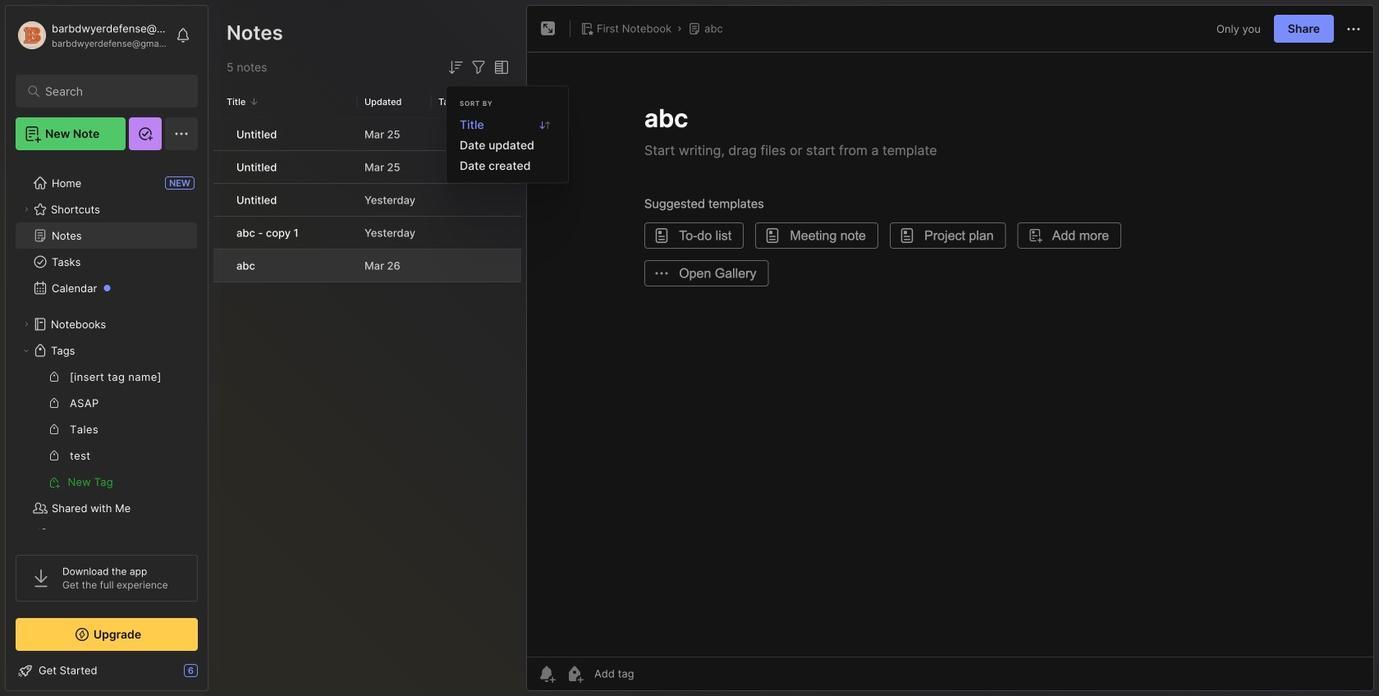 Task type: vqa. For each thing, say whether or not it's contained in the screenshot.
row group
yes



Task type: locate. For each thing, give the bounding box(es) containing it.
1 cell from the top
[[214, 118, 227, 150]]

Sort options field
[[446, 57, 466, 77]]

Search text field
[[45, 84, 176, 99]]

cell
[[214, 118, 227, 150], [214, 151, 227, 183], [214, 184, 227, 216], [214, 217, 227, 249], [214, 250, 227, 282]]

note window element
[[526, 5, 1375, 696]]

4 cell from the top
[[214, 217, 227, 249]]

group
[[16, 364, 197, 495]]

main element
[[0, 0, 214, 696]]

add a reminder image
[[537, 664, 557, 684]]

add filters image
[[469, 57, 489, 77]]

None search field
[[45, 81, 176, 101]]

Note Editor text field
[[527, 52, 1374, 657]]

Add filters field
[[469, 57, 489, 77]]

more actions image
[[1344, 19, 1364, 39]]

More actions field
[[1344, 18, 1364, 39]]

tree
[[6, 160, 208, 584]]

row group
[[214, 118, 521, 283]]

group inside tree
[[16, 364, 197, 495]]



Task type: describe. For each thing, give the bounding box(es) containing it.
3 cell from the top
[[214, 184, 227, 216]]

Account field
[[16, 19, 168, 52]]

none search field inside 'main' element
[[45, 81, 176, 101]]

click to collapse image
[[207, 666, 220, 686]]

expand tags image
[[21, 346, 31, 356]]

dropdown list menu
[[447, 114, 568, 176]]

expand notebooks image
[[21, 319, 31, 329]]

View options field
[[489, 57, 512, 77]]

Help and Learning task checklist field
[[6, 658, 208, 684]]

tree inside 'main' element
[[6, 160, 208, 584]]

add tag image
[[565, 664, 585, 684]]

Add tag field
[[593, 667, 716, 681]]

5 cell from the top
[[214, 250, 227, 282]]

expand note image
[[539, 19, 558, 39]]

2 cell from the top
[[214, 151, 227, 183]]



